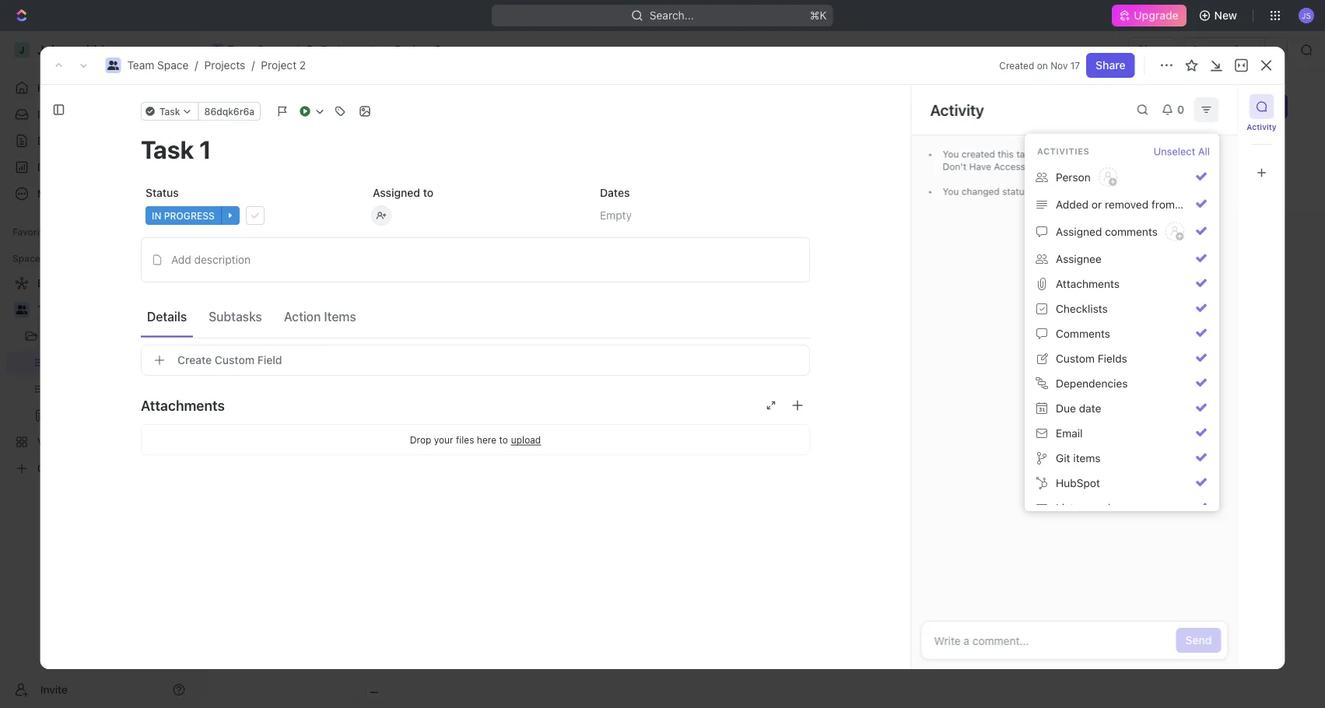 Task type: vqa. For each thing, say whether or not it's contained in the screenshot.
HAVE at the top right of page
yes



Task type: locate. For each thing, give the bounding box(es) containing it.
1 horizontal spatial custom
[[1056, 352, 1095, 365]]

team up the home link
[[127, 59, 154, 72]]

sidebar navigation
[[0, 31, 198, 708]]

0 vertical spatial mins
[[1194, 149, 1215, 160]]

1 horizontal spatial project 2
[[395, 43, 441, 56]]

1 vertical spatial from
[[1152, 198, 1175, 211]]

1 horizontal spatial to
[[499, 434, 508, 445]]

all
[[1198, 146, 1210, 157]]

0 vertical spatial space
[[257, 43, 289, 56]]

new button
[[1193, 3, 1247, 28]]

1 horizontal spatial activity
[[1247, 122, 1277, 131]]

drop
[[410, 434, 431, 445]]

0 vertical spatial 11
[[1183, 149, 1192, 160]]

2 you from the top
[[943, 186, 959, 197]]

add
[[1213, 100, 1233, 113], [171, 253, 191, 266]]

items
[[324, 309, 356, 324]]

1 vertical spatial project
[[261, 59, 297, 72]]

1 vertical spatial add
[[171, 253, 191, 266]]

1 vertical spatial activity
[[1247, 122, 1277, 131]]

email button
[[1031, 421, 1213, 446]]

you up "don't"
[[943, 149, 959, 160]]

files
[[456, 434, 474, 445]]

1 vertical spatial list
[[1056, 501, 1074, 514]]

space
[[257, 43, 289, 56], [157, 59, 189, 72], [67, 303, 99, 316]]

0 vertical spatial attachments
[[1056, 277, 1120, 290]]

2 11 from the top
[[1183, 186, 1192, 197]]

0 vertical spatial user group image
[[107, 61, 119, 70]]

1 vertical spatial hide
[[396, 183, 417, 194]]

1 vertical spatial assigned
[[1056, 225, 1102, 238]]

team down spaces
[[37, 303, 64, 316]]

2 horizontal spatial team
[[227, 43, 254, 56]]

add inside button
[[171, 253, 191, 266]]

0 horizontal spatial from
[[1032, 186, 1053, 197]]

project 2 link
[[376, 40, 445, 59], [261, 59, 306, 72]]

custom left field
[[215, 354, 255, 366]]

11 mins
[[1183, 149, 1215, 160], [1183, 186, 1215, 197]]

0 vertical spatial from
[[1032, 186, 1053, 197]]

here
[[477, 434, 496, 445]]

search...
[[650, 9, 694, 22]]

1 vertical spatial attachments
[[141, 397, 225, 414]]

this
[[998, 149, 1014, 160]]

0 horizontal spatial hide
[[396, 183, 417, 194]]

user group image down spaces
[[16, 305, 28, 314]]

hubspot
[[1056, 477, 1100, 489]]

1 horizontal spatial share
[[1138, 43, 1168, 56]]

1 vertical spatial user group image
[[16, 305, 28, 314]]

1 horizontal spatial hide
[[1141, 144, 1165, 157]]

1 vertical spatial mins
[[1194, 186, 1215, 197]]

dependencies button
[[1031, 371, 1213, 396]]

inbox link
[[6, 102, 191, 127]]

0 vertical spatial list
[[1178, 198, 1196, 211]]

2 horizontal spatial to
[[1067, 186, 1079, 197]]

1 vertical spatial projects
[[204, 59, 245, 72]]

1 vertical spatial 11
[[1183, 186, 1192, 197]]

86dqk6r6a
[[204, 106, 255, 117]]

1 horizontal spatial add
[[1213, 100, 1233, 113]]

0 vertical spatial 11 mins
[[1183, 149, 1215, 160]]

attachments up checklists
[[1056, 277, 1120, 290]]

0 vertical spatial activity
[[930, 100, 984, 119]]

create custom field
[[177, 354, 282, 366]]

add inside button
[[1213, 100, 1233, 113]]

changed
[[962, 186, 1000, 197]]

2 vertical spatial project
[[236, 93, 306, 119]]

user group image
[[107, 61, 119, 70], [16, 305, 28, 314]]

subtasks
[[209, 309, 262, 324]]

assigned inside button
[[1056, 225, 1102, 238]]

0 horizontal spatial team
[[37, 303, 64, 316]]

removed
[[1105, 198, 1149, 211]]

dates
[[600, 186, 630, 199]]

comments
[[1056, 327, 1110, 340]]

0 horizontal spatial project 2 link
[[261, 59, 306, 72]]

11 down unselect all
[[1183, 186, 1192, 197]]

dashboards
[[37, 161, 98, 174]]

11 left the all
[[1183, 149, 1192, 160]]

activities
[[1037, 146, 1090, 156]]

2
[[435, 43, 441, 56], [300, 59, 306, 72], [310, 93, 324, 119]]

added
[[1056, 198, 1089, 211]]

status
[[1002, 186, 1029, 197]]

activity down 'task'
[[1247, 122, 1277, 131]]

hide button
[[1122, 140, 1169, 162]]

/
[[296, 43, 299, 56], [369, 43, 372, 56], [195, 59, 198, 72], [252, 59, 255, 72]]

due date button
[[1031, 396, 1213, 421]]

field
[[257, 354, 282, 366]]

favorites button
[[6, 223, 60, 241]]

1 vertical spatial 2
[[300, 59, 306, 72]]

11 for changed status from
[[1183, 186, 1192, 197]]

0 vertical spatial project 2
[[395, 43, 441, 56]]

1 horizontal spatial attachments
[[1056, 277, 1120, 290]]

#8678g9yju (you don't have access)
[[943, 149, 1164, 172]]

to down "edit task name" text field
[[423, 186, 433, 199]]

add left 'task'
[[1213, 100, 1233, 113]]

2 vertical spatial team
[[37, 303, 64, 316]]

assignee
[[1056, 252, 1102, 265]]

0 vertical spatial team space
[[227, 43, 289, 56]]

0 vertical spatial you
[[943, 149, 959, 160]]

date
[[1079, 402, 1101, 415]]

0 vertical spatial share
[[1138, 43, 1168, 56]]

0 vertical spatial 2
[[435, 43, 441, 56]]

list down unselect all
[[1178, 198, 1196, 211]]

0 horizontal spatial attachments
[[141, 397, 225, 414]]

list inside button
[[1178, 198, 1196, 211]]

hide button
[[390, 179, 423, 198]]

1 horizontal spatial 2
[[310, 93, 324, 119]]

customize button
[[1172, 140, 1252, 162]]

1 vertical spatial share
[[1096, 59, 1126, 72]]

team
[[227, 43, 254, 56], [127, 59, 154, 72], [37, 303, 64, 316]]

user group image
[[213, 46, 223, 54]]

add left description
[[171, 253, 191, 266]]

upgrade link
[[1112, 5, 1186, 26]]

0 horizontal spatial custom
[[215, 354, 255, 366]]

1 horizontal spatial team space
[[227, 43, 289, 56]]

team space right user group icon
[[227, 43, 289, 56]]

invite
[[40, 683, 68, 696]]

11 mins for changed status from
[[1183, 186, 1215, 197]]

comments
[[1105, 225, 1158, 238]]

user group image inside team space tree
[[16, 305, 28, 314]]

1 vertical spatial 11 mins
[[1183, 186, 1215, 197]]

0 horizontal spatial project 2
[[236, 93, 328, 119]]

1 horizontal spatial list
[[1178, 198, 1196, 211]]

1 vertical spatial team
[[127, 59, 154, 72]]

to
[[1067, 186, 1079, 197], [423, 186, 433, 199], [499, 434, 508, 445]]

activity up the created
[[930, 100, 984, 119]]

create custom field button
[[141, 345, 810, 376]]

upgrade
[[1134, 9, 1179, 22]]

assigned
[[373, 186, 420, 199], [1056, 225, 1102, 238]]

list down hubspot
[[1056, 501, 1074, 514]]

task
[[1236, 100, 1260, 113]]

customize
[[1193, 144, 1247, 157]]

upload
[[511, 434, 541, 445]]

1 11 mins from the top
[[1183, 149, 1215, 160]]

2 horizontal spatial 2
[[435, 43, 441, 56]]

created
[[962, 149, 995, 160]]

0 vertical spatial add
[[1213, 100, 1233, 113]]

1 horizontal spatial projects link
[[302, 40, 366, 59]]

team right user group icon
[[227, 43, 254, 56]]

from right removed
[[1152, 198, 1175, 211]]

on
[[1037, 60, 1048, 71]]

11 for created this task by copying
[[1183, 149, 1192, 160]]

team space down spaces
[[37, 303, 99, 316]]

attachments down 'create'
[[141, 397, 225, 414]]

0 vertical spatial hide
[[1141, 144, 1165, 157]]

0 horizontal spatial list
[[1056, 501, 1074, 514]]

0 vertical spatial assigned
[[373, 186, 420, 199]]

assigned for assigned to
[[373, 186, 420, 199]]

(you
[[1144, 149, 1164, 160]]

2 mins from the top
[[1194, 186, 1215, 197]]

attachments
[[1056, 277, 1120, 290], [141, 397, 225, 414]]

1 horizontal spatial from
[[1152, 198, 1175, 211]]

to right here
[[499, 434, 508, 445]]

0 horizontal spatial assigned
[[373, 186, 420, 199]]

inbox
[[37, 108, 65, 121]]

assigned to
[[373, 186, 433, 199]]

add for add description
[[171, 253, 191, 266]]

0 vertical spatial project
[[395, 43, 432, 56]]

1 vertical spatial team space
[[37, 303, 99, 316]]

assigned comments
[[1056, 225, 1158, 238]]

attachments inside attachments button
[[1056, 277, 1120, 290]]

0 horizontal spatial team space
[[37, 303, 99, 316]]

1 11 from the top
[[1183, 149, 1192, 160]]

you
[[943, 149, 959, 160], [943, 186, 959, 197]]

from inside task sidebar content section
[[1032, 186, 1053, 197]]

1 vertical spatial space
[[157, 59, 189, 72]]

dependencies
[[1056, 377, 1128, 390]]

you down "don't"
[[943, 186, 959, 197]]

from right status
[[1032, 186, 1053, 197]]

2 11 mins from the top
[[1183, 186, 1215, 197]]

activity
[[930, 100, 984, 119], [1247, 122, 1277, 131]]

team space link
[[208, 40, 292, 59], [127, 59, 189, 72], [37, 297, 188, 322]]

custom inside button
[[215, 354, 255, 366]]

share button down 'upgrade' link
[[1128, 37, 1177, 62]]

custom down comments
[[1056, 352, 1095, 365]]

mins for changed status from
[[1194, 186, 1215, 197]]

0 horizontal spatial add
[[171, 253, 191, 266]]

user group image up the home link
[[107, 61, 119, 70]]

you for changed status from
[[943, 186, 959, 197]]

team space
[[227, 43, 289, 56], [37, 303, 99, 316]]

or
[[1092, 198, 1102, 211]]

don't
[[943, 161, 967, 172]]

1 horizontal spatial projects
[[321, 43, 362, 56]]

0 horizontal spatial projects link
[[204, 59, 245, 72]]

to up added
[[1067, 186, 1079, 197]]

0 vertical spatial team
[[227, 43, 254, 56]]

Edit task name text field
[[141, 135, 810, 164]]

0 horizontal spatial activity
[[930, 100, 984, 119]]

2 vertical spatial space
[[67, 303, 99, 316]]

0 horizontal spatial space
[[67, 303, 99, 316]]

from inside button
[[1152, 198, 1175, 211]]

1 horizontal spatial team
[[127, 59, 154, 72]]

1 you from the top
[[943, 149, 959, 160]]

0 horizontal spatial user group image
[[16, 305, 28, 314]]

created this task by copying
[[959, 149, 1088, 160]]

1 horizontal spatial assigned
[[1056, 225, 1102, 238]]

home
[[37, 81, 67, 94]]

hubspot button
[[1031, 471, 1213, 496]]

1 mins from the top
[[1194, 149, 1215, 160]]

team space tree
[[6, 271, 191, 481]]

share down 'upgrade' link
[[1138, 43, 1168, 56]]

hide
[[1141, 144, 1165, 157], [396, 183, 417, 194]]

share right 17
[[1096, 59, 1126, 72]]

1 vertical spatial you
[[943, 186, 959, 197]]

created on nov 17
[[999, 60, 1080, 71]]

to inside task sidebar content section
[[1067, 186, 1079, 197]]



Task type: describe. For each thing, give the bounding box(es) containing it.
action items
[[284, 309, 356, 324]]

changed status from
[[959, 186, 1055, 197]]

checklists
[[1056, 302, 1108, 315]]

activity inside task sidebar navigation tab list
[[1247, 122, 1277, 131]]

add task
[[1213, 100, 1260, 113]]

dashboards link
[[6, 155, 191, 180]]

0 horizontal spatial share
[[1096, 59, 1126, 72]]

team inside tree
[[37, 303, 64, 316]]

you for created this task by copying
[[943, 149, 959, 160]]

hide inside dropdown button
[[1141, 144, 1165, 157]]

git items button
[[1031, 446, 1213, 471]]

⌘k
[[810, 9, 827, 22]]

unselect all
[[1154, 146, 1210, 157]]

0 horizontal spatial 2
[[300, 59, 306, 72]]

send
[[1186, 634, 1212, 647]]

status
[[146, 186, 179, 199]]

0 horizontal spatial projects
[[204, 59, 245, 72]]

assigned for assigned comments
[[1056, 225, 1102, 238]]

due
[[1056, 402, 1076, 415]]

assignee button
[[1031, 247, 1213, 272]]

open
[[1088, 186, 1114, 197]]

team space / projects / project 2
[[127, 59, 306, 72]]

copying
[[1051, 149, 1086, 160]]

unselect
[[1154, 146, 1195, 157]]

checklists button
[[1031, 296, 1213, 321]]

attachments inside attachments dropdown button
[[141, 397, 225, 414]]

17
[[1071, 60, 1080, 71]]

search
[[1079, 144, 1114, 157]]

by
[[1038, 149, 1048, 160]]

spaces
[[12, 253, 45, 264]]

upload button
[[511, 434, 541, 445]]

docs
[[37, 134, 63, 147]]

team space link inside tree
[[37, 297, 188, 322]]

hide inside button
[[396, 183, 417, 194]]

0 vertical spatial projects
[[321, 43, 362, 56]]

description
[[194, 253, 251, 266]]

favorites
[[12, 226, 54, 237]]

list moved button
[[1031, 496, 1213, 521]]

comments button
[[1031, 321, 1213, 346]]

task
[[1016, 149, 1035, 160]]

details
[[147, 309, 187, 324]]

custom fields button
[[1031, 346, 1213, 371]]

custom fields
[[1056, 352, 1127, 365]]

1 horizontal spatial user group image
[[107, 61, 119, 70]]

automations
[[1192, 43, 1257, 56]]

person button
[[1031, 163, 1213, 192]]

space inside team space 'link'
[[67, 303, 99, 316]]

git items
[[1056, 452, 1101, 465]]

team space inside 'link'
[[37, 303, 99, 316]]

automations button
[[1184, 38, 1264, 61]]

your
[[434, 434, 453, 445]]

drop your files here to upload
[[410, 434, 541, 445]]

share button right 17
[[1086, 53, 1135, 78]]

moved
[[1077, 501, 1111, 514]]

2 vertical spatial 2
[[310, 93, 324, 119]]

#8678g9yju
[[1088, 149, 1142, 160]]

list inside button
[[1056, 501, 1074, 514]]

search button
[[1058, 140, 1119, 162]]

details button
[[141, 302, 193, 330]]

2 horizontal spatial space
[[257, 43, 289, 56]]

list moved
[[1056, 501, 1111, 514]]

attachments button
[[1031, 272, 1213, 296]]

added or removed from list button
[[1031, 192, 1213, 217]]

home link
[[6, 75, 191, 100]]

action items button
[[278, 302, 362, 330]]

docs link
[[6, 128, 191, 153]]

activity inside task sidebar content section
[[930, 100, 984, 119]]

git
[[1056, 452, 1070, 465]]

project inside project 2 link
[[395, 43, 432, 56]]

person
[[1056, 171, 1091, 184]]

subtasks button
[[202, 302, 268, 330]]

0 horizontal spatial to
[[423, 186, 433, 199]]

11 mins for created this task by copying
[[1183, 149, 1215, 160]]

new
[[1214, 9, 1237, 22]]

task sidebar content section
[[911, 85, 1238, 669]]

email
[[1056, 427, 1083, 440]]

added or removed from list
[[1056, 198, 1196, 211]]

add description button
[[146, 247, 805, 272]]

assigned comments button
[[1031, 217, 1213, 247]]

1 vertical spatial project 2
[[236, 93, 328, 119]]

have
[[969, 161, 991, 172]]

custom inside button
[[1056, 352, 1095, 365]]

action
[[284, 309, 321, 324]]

add for add task
[[1213, 100, 1233, 113]]

add description
[[171, 253, 251, 266]]

create
[[177, 354, 212, 366]]

Search tasks... text field
[[1131, 177, 1287, 200]]

items
[[1073, 452, 1101, 465]]

nov
[[1051, 60, 1068, 71]]

1 horizontal spatial project 2 link
[[376, 40, 445, 59]]

attachments button
[[141, 387, 810, 424]]

1 horizontal spatial space
[[157, 59, 189, 72]]

mins for created this task by copying
[[1194, 149, 1215, 160]]

task sidebar navigation tab list
[[1245, 94, 1279, 185]]

created
[[999, 60, 1034, 71]]

send button
[[1176, 628, 1221, 653]]



